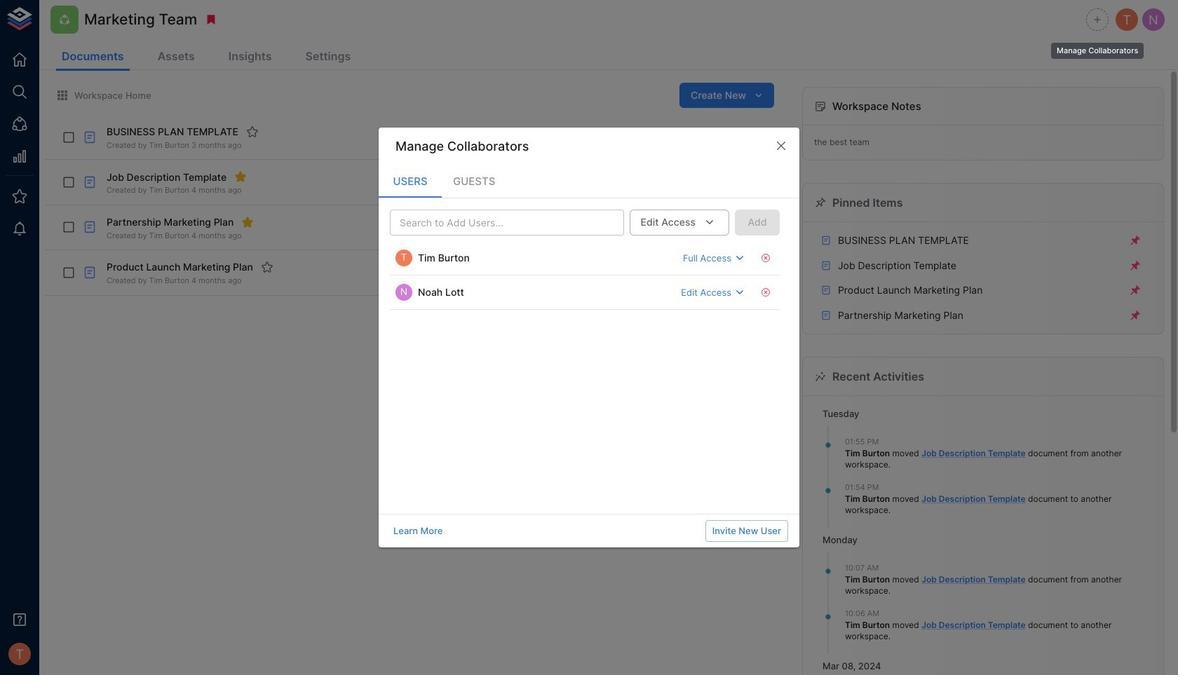 Task type: vqa. For each thing, say whether or not it's contained in the screenshot.
dialog
yes



Task type: locate. For each thing, give the bounding box(es) containing it.
0 horizontal spatial favorite image
[[246, 126, 259, 138]]

tab list
[[379, 164, 800, 198]]

4 unpin image from the top
[[1129, 309, 1142, 322]]

2 unpin image from the top
[[1129, 259, 1142, 272]]

Search to Add Users... text field
[[394, 214, 597, 232]]

dialog
[[379, 128, 800, 548]]

unpin image
[[1129, 234, 1142, 247], [1129, 259, 1142, 272], [1129, 284, 1142, 297], [1129, 309, 1142, 322]]

1 horizontal spatial favorite image
[[261, 261, 273, 274]]

remove favorite image
[[234, 171, 247, 183], [242, 216, 254, 228]]

0 vertical spatial remove favorite image
[[234, 171, 247, 183]]

favorite image
[[246, 126, 259, 138], [261, 261, 273, 274]]

tooltip
[[1050, 33, 1145, 61]]

3 unpin image from the top
[[1129, 284, 1142, 297]]



Task type: describe. For each thing, give the bounding box(es) containing it.
1 vertical spatial favorite image
[[261, 261, 273, 274]]

1 vertical spatial remove favorite image
[[242, 216, 254, 228]]

0 vertical spatial favorite image
[[246, 126, 259, 138]]

1 unpin image from the top
[[1129, 234, 1142, 247]]

remove bookmark image
[[205, 13, 218, 26]]



